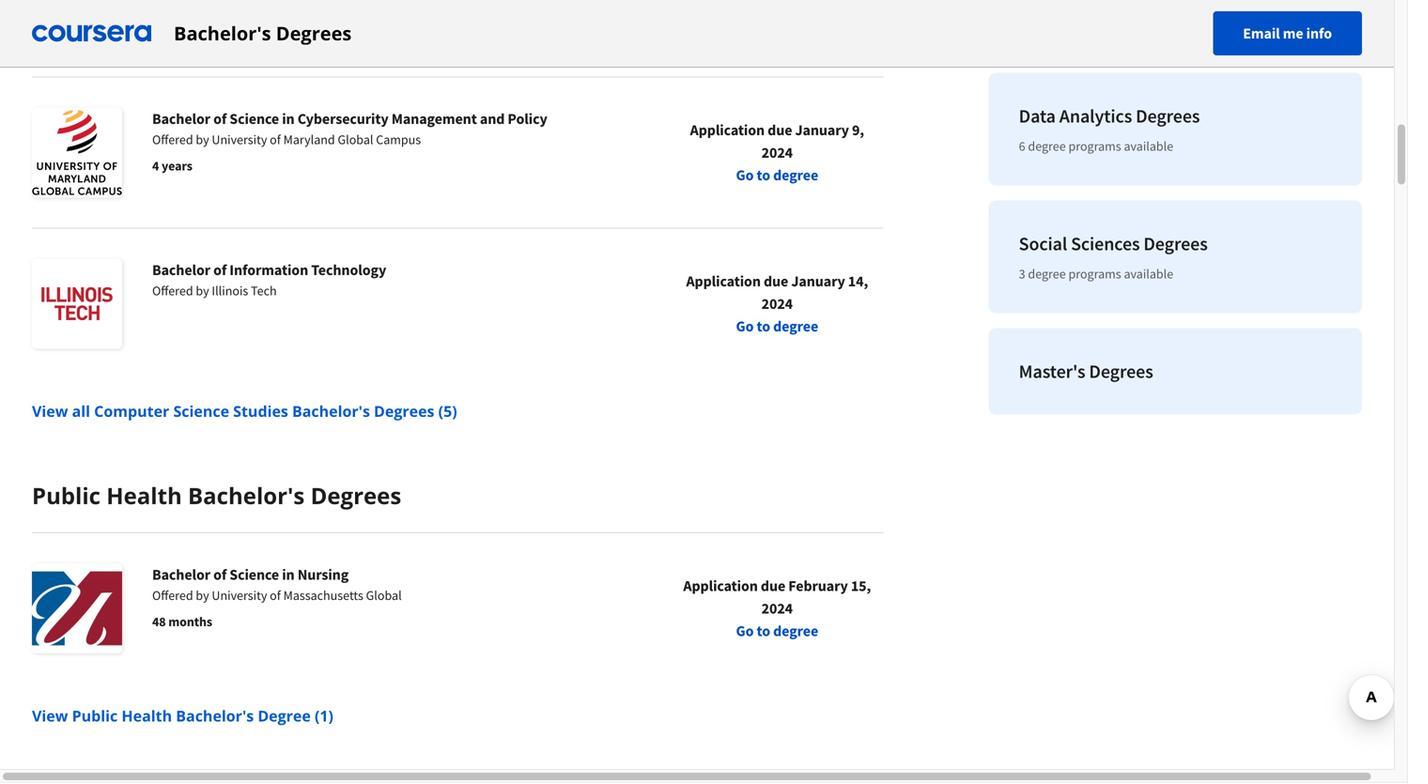 Task type: vqa. For each thing, say whether or not it's contained in the screenshot.
top 'Go'
yes



Task type: locate. For each thing, give the bounding box(es) containing it.
data
[[1019, 104, 1056, 128]]

application due february 15, 2024 go to degree
[[683, 577, 871, 641]]

2 vertical spatial 2024
[[762, 599, 793, 618]]

4 years
[[152, 6, 192, 23]]

2 vertical spatial by
[[196, 587, 209, 604]]

bachelor for offered
[[152, 261, 210, 279]]

of inside bachelor of information technology offered by illinois tech
[[213, 261, 227, 279]]

available for analytics
[[1124, 138, 1174, 155]]

computer
[[94, 401, 169, 421]]

degree for 15,
[[773, 622, 818, 641]]

university up the months
[[212, 587, 267, 604]]

list containing data analytics degrees
[[981, 0, 1370, 422]]

view for view all computer science studies bachelor's degrees (5)
[[32, 401, 68, 421]]

go
[[736, 166, 754, 185], [736, 317, 754, 336], [736, 622, 754, 641]]

university of maryland global campus image
[[32, 0, 122, 47], [32, 108, 122, 198]]

me
[[1283, 24, 1304, 43]]

1 vertical spatial bachelor
[[152, 261, 210, 279]]

due inside application due january 14, 2024 go to degree
[[764, 272, 788, 291]]

bachelor inside bachelor of information technology offered by illinois tech
[[152, 261, 210, 279]]

1 available from the top
[[1124, 138, 1174, 155]]

6
[[1019, 138, 1026, 155]]

0 vertical spatial in
[[282, 109, 295, 128]]

due left 9,
[[768, 121, 792, 140]]

february
[[788, 577, 848, 596]]

in
[[282, 109, 295, 128], [282, 566, 295, 584]]

1 in from the top
[[282, 109, 295, 128]]

maryland
[[283, 131, 335, 148]]

all
[[72, 401, 90, 421]]

science for nursing
[[229, 566, 279, 584]]

3 bachelor from the top
[[152, 566, 210, 584]]

due left february
[[761, 577, 786, 596]]

2 4 from the top
[[152, 157, 159, 174]]

1 vertical spatial years
[[162, 157, 192, 174]]

january left 14,
[[791, 272, 845, 291]]

due for 14,
[[764, 272, 788, 291]]

in inside bachelor of science in nursing offered by university of massachusetts global 48 months
[[282, 566, 295, 584]]

in for nursing
[[282, 566, 295, 584]]

degree inside application due february 15, 2024 go to degree
[[773, 622, 818, 641]]

3 2024 from the top
[[762, 599, 793, 618]]

go inside application due february 15, 2024 go to degree
[[736, 622, 754, 641]]

2 vertical spatial go
[[736, 622, 754, 641]]

1 bachelor from the top
[[152, 109, 210, 128]]

january for 9,
[[795, 121, 849, 140]]

2 go from the top
[[736, 317, 754, 336]]

offered
[[152, 131, 193, 148], [152, 282, 193, 299], [152, 587, 193, 604]]

technology
[[311, 261, 386, 279]]

3 offered from the top
[[152, 587, 193, 604]]

4
[[152, 6, 159, 23], [152, 157, 159, 174]]

university left maryland
[[212, 131, 267, 148]]

2 programs from the top
[[1069, 265, 1121, 282]]

to inside application due january 14, 2024 go to degree
[[757, 317, 770, 336]]

campus
[[376, 131, 421, 148]]

1 vertical spatial by
[[196, 282, 209, 299]]

in inside the bachelor of science in cybersecurity management and policy offered by university of maryland global campus 4 years
[[282, 109, 295, 128]]

of for nursing
[[213, 566, 227, 584]]

bachelor's
[[174, 20, 271, 46], [292, 401, 370, 421], [188, 481, 305, 511], [176, 706, 254, 726]]

2 to from the top
[[757, 317, 770, 336]]

2 vertical spatial science
[[229, 566, 279, 584]]

years
[[162, 6, 192, 23], [162, 157, 192, 174]]

0 vertical spatial to
[[757, 166, 770, 185]]

0 vertical spatial available
[[1124, 138, 1174, 155]]

to for application due february 15, 2024 go to degree
[[757, 622, 770, 641]]

bachelor of science in nursing offered by university of massachusetts global 48 months
[[152, 566, 402, 630]]

nursing
[[298, 566, 349, 584]]

0 vertical spatial global
[[338, 131, 373, 148]]

illinois
[[212, 282, 248, 299]]

list
[[981, 0, 1370, 422]]

programs down the sciences
[[1069, 265, 1121, 282]]

programs down analytics
[[1069, 138, 1121, 155]]

2 2024 from the top
[[762, 295, 793, 313]]

degree
[[1028, 138, 1066, 155], [773, 166, 818, 185], [1028, 265, 1066, 282], [773, 317, 818, 336], [773, 622, 818, 641]]

0 vertical spatial public
[[32, 481, 101, 511]]

go inside the application due january 9, 2024 go to degree
[[736, 166, 754, 185]]

0 vertical spatial science
[[229, 109, 279, 128]]

1 vertical spatial available
[[1124, 265, 1174, 282]]

health
[[106, 481, 182, 511], [122, 706, 172, 726]]

0 vertical spatial january
[[795, 121, 849, 140]]

1 vertical spatial offered
[[152, 282, 193, 299]]

2 offered from the top
[[152, 282, 193, 299]]

1 university from the top
[[212, 131, 267, 148]]

2 available from the top
[[1124, 265, 1174, 282]]

1 vertical spatial view
[[32, 706, 68, 726]]

science left "nursing"
[[229, 566, 279, 584]]

1 vertical spatial in
[[282, 566, 295, 584]]

university inside bachelor of science in nursing offered by university of massachusetts global 48 months
[[212, 587, 267, 604]]

due left 14,
[[764, 272, 788, 291]]

view
[[32, 401, 68, 421], [32, 706, 68, 726]]

by inside bachelor of information technology offered by illinois tech
[[196, 282, 209, 299]]

6 degree programs available
[[1019, 138, 1174, 155]]

science inside the bachelor of science in cybersecurity management and policy offered by university of maryland global campus 4 years
[[229, 109, 279, 128]]

1 2024 from the top
[[762, 143, 793, 162]]

bachelor inside bachelor of science in nursing offered by university of massachusetts global 48 months
[[152, 566, 210, 584]]

january left 9,
[[795, 121, 849, 140]]

global
[[338, 131, 373, 148], [366, 587, 402, 604]]

university of maryland global campus image inside 4 years link
[[32, 0, 122, 47]]

1 vertical spatial application
[[686, 272, 761, 291]]

(1)
[[315, 706, 333, 726]]

1 by from the top
[[196, 131, 209, 148]]

1 vertical spatial health
[[122, 706, 172, 726]]

science down "bachelor's degrees" at the top left
[[229, 109, 279, 128]]

3 by from the top
[[196, 587, 209, 604]]

1 vertical spatial programs
[[1069, 265, 1121, 282]]

1 vertical spatial 4
[[152, 157, 159, 174]]

of
[[213, 109, 227, 128], [270, 131, 281, 148], [213, 261, 227, 279], [213, 566, 227, 584], [270, 587, 281, 604]]

2 vertical spatial due
[[761, 577, 786, 596]]

application inside the application due january 9, 2024 go to degree
[[690, 121, 765, 140]]

1 university of maryland global campus image from the top
[[32, 0, 122, 47]]

degree
[[258, 706, 311, 726]]

due inside the application due january 9, 2024 go to degree
[[768, 121, 792, 140]]

go inside application due january 14, 2024 go to degree
[[736, 317, 754, 336]]

in up maryland
[[282, 109, 295, 128]]

1 to from the top
[[757, 166, 770, 185]]

to inside application due february 15, 2024 go to degree
[[757, 622, 770, 641]]

2 view from the top
[[32, 706, 68, 726]]

view all computer science studies bachelor's degrees (5) link
[[32, 401, 457, 421]]

0 vertical spatial go
[[736, 166, 754, 185]]

2024 inside the application due january 9, 2024 go to degree
[[762, 143, 793, 162]]

offered inside bachelor of information technology offered by illinois tech
[[152, 282, 193, 299]]

1 years from the top
[[162, 6, 192, 23]]

by
[[196, 131, 209, 148], [196, 282, 209, 299], [196, 587, 209, 604]]

0 vertical spatial bachelor
[[152, 109, 210, 128]]

global inside the bachelor of science in cybersecurity management and policy offered by university of maryland global campus 4 years
[[338, 131, 373, 148]]

due
[[768, 121, 792, 140], [764, 272, 788, 291], [761, 577, 786, 596]]

application
[[690, 121, 765, 140], [686, 272, 761, 291], [683, 577, 758, 596]]

1 programs from the top
[[1069, 138, 1121, 155]]

0 vertical spatial years
[[162, 6, 192, 23]]

0 vertical spatial by
[[196, 131, 209, 148]]

1 vertical spatial january
[[791, 272, 845, 291]]

offered inside bachelor of science in nursing offered by university of massachusetts global 48 months
[[152, 587, 193, 604]]

0 vertical spatial due
[[768, 121, 792, 140]]

in for cybersecurity
[[282, 109, 295, 128]]

to
[[757, 166, 770, 185], [757, 317, 770, 336], [757, 622, 770, 641]]

(5)
[[438, 401, 457, 421]]

public
[[32, 481, 101, 511], [72, 706, 118, 726]]

january inside the application due january 9, 2024 go to degree
[[795, 121, 849, 140]]

2 years from the top
[[162, 157, 192, 174]]

bachelor
[[152, 109, 210, 128], [152, 261, 210, 279], [152, 566, 210, 584]]

2 vertical spatial to
[[757, 622, 770, 641]]

available
[[1124, 138, 1174, 155], [1124, 265, 1174, 282]]

to inside the application due january 9, 2024 go to degree
[[757, 166, 770, 185]]

2024
[[762, 143, 793, 162], [762, 295, 793, 313], [762, 599, 793, 618]]

application for application due january 9, 2024 go to degree
[[690, 121, 765, 140]]

1 view from the top
[[32, 401, 68, 421]]

2 in from the top
[[282, 566, 295, 584]]

application inside application due february 15, 2024 go to degree
[[683, 577, 758, 596]]

degrees right analytics
[[1136, 104, 1200, 128]]

due inside application due february 15, 2024 go to degree
[[761, 577, 786, 596]]

degree inside application due january 14, 2024 go to degree
[[773, 317, 818, 336]]

0 vertical spatial offered
[[152, 131, 193, 148]]

0 vertical spatial university
[[212, 131, 267, 148]]

degrees
[[276, 20, 352, 46], [1136, 104, 1200, 128], [1144, 232, 1208, 256], [1089, 360, 1153, 383], [374, 401, 435, 421], [311, 481, 401, 511]]

0 vertical spatial application
[[690, 121, 765, 140]]

programs
[[1069, 138, 1121, 155], [1069, 265, 1121, 282]]

1 vertical spatial university
[[212, 587, 267, 604]]

2 bachelor from the top
[[152, 261, 210, 279]]

bachelor for nursing
[[152, 566, 210, 584]]

university
[[212, 131, 267, 148], [212, 587, 267, 604]]

2 vertical spatial offered
[[152, 587, 193, 604]]

2 vertical spatial application
[[683, 577, 758, 596]]

go for application due february 15, 2024 go to degree
[[736, 622, 754, 641]]

1 vertical spatial 2024
[[762, 295, 793, 313]]

january
[[795, 121, 849, 140], [791, 272, 845, 291]]

2024 inside application due january 14, 2024 go to degree
[[762, 295, 793, 313]]

3
[[1019, 265, 1026, 282]]

0 vertical spatial 2024
[[762, 143, 793, 162]]

application for application due february 15, 2024 go to degree
[[683, 577, 758, 596]]

science inside bachelor of science in nursing offered by university of massachusetts global 48 months
[[229, 566, 279, 584]]

available for sciences
[[1124, 265, 1174, 282]]

january inside application due january 14, 2024 go to degree
[[791, 272, 845, 291]]

1 go from the top
[[736, 166, 754, 185]]

0 vertical spatial 4
[[152, 6, 159, 23]]

degrees right the sciences
[[1144, 232, 1208, 256]]

1 vertical spatial to
[[757, 317, 770, 336]]

bachelor inside the bachelor of science in cybersecurity management and policy offered by university of maryland global campus 4 years
[[152, 109, 210, 128]]

2 vertical spatial bachelor
[[152, 566, 210, 584]]

0 vertical spatial university of maryland global campus image
[[32, 0, 122, 47]]

master's degrees
[[1019, 360, 1153, 383]]

science
[[229, 109, 279, 128], [173, 401, 229, 421], [229, 566, 279, 584]]

1 vertical spatial go
[[736, 317, 754, 336]]

available down the data analytics degrees
[[1124, 138, 1174, 155]]

degree inside the application due january 9, 2024 go to degree
[[773, 166, 818, 185]]

2 university from the top
[[212, 587, 267, 604]]

2 by from the top
[[196, 282, 209, 299]]

in left "nursing"
[[282, 566, 295, 584]]

global right massachusetts
[[366, 587, 402, 604]]

go for application due january 9, 2024 go to degree
[[736, 166, 754, 185]]

1 offered from the top
[[152, 131, 193, 148]]

of for cybersecurity
[[213, 109, 227, 128]]

1 vertical spatial due
[[764, 272, 788, 291]]

degrees right the master's
[[1089, 360, 1153, 383]]

3 to from the top
[[757, 622, 770, 641]]

science left studies
[[173, 401, 229, 421]]

massachusetts
[[283, 587, 363, 604]]

0 vertical spatial view
[[32, 401, 68, 421]]

0 vertical spatial programs
[[1069, 138, 1121, 155]]

master's degrees link
[[989, 328, 1362, 415]]

1 vertical spatial global
[[366, 587, 402, 604]]

application inside application due january 14, 2024 go to degree
[[686, 272, 761, 291]]

bachelor for cybersecurity
[[152, 109, 210, 128]]

3 go from the top
[[736, 622, 754, 641]]

management
[[391, 109, 477, 128]]

degree for 9,
[[773, 166, 818, 185]]

global down cybersecurity
[[338, 131, 373, 148]]

available down social sciences degrees
[[1124, 265, 1174, 282]]

1 vertical spatial university of maryland global campus image
[[32, 108, 122, 198]]

2024 inside application due february 15, 2024 go to degree
[[762, 599, 793, 618]]



Task type: describe. For each thing, give the bounding box(es) containing it.
email me info button
[[1213, 11, 1362, 55]]

to for application due january 14, 2024 go to degree
[[757, 317, 770, 336]]

programs for analytics
[[1069, 138, 1121, 155]]

by inside bachelor of science in nursing offered by university of massachusetts global 48 months
[[196, 587, 209, 604]]

years inside the bachelor of science in cybersecurity management and policy offered by university of maryland global campus 4 years
[[162, 157, 192, 174]]

public health bachelor's degrees
[[32, 481, 401, 511]]

degrees up cybersecurity
[[276, 20, 352, 46]]

degree for 14,
[[773, 317, 818, 336]]

global inside bachelor of science in nursing offered by university of massachusetts global 48 months
[[366, 587, 402, 604]]

application for application due january 14, 2024 go to degree
[[686, 272, 761, 291]]

coursera image
[[32, 18, 151, 48]]

illinois tech image
[[32, 259, 122, 349]]

4 years link
[[32, 0, 884, 77]]

of for offered
[[213, 261, 227, 279]]

9,
[[852, 121, 864, 140]]

14,
[[848, 272, 868, 291]]

due for 15,
[[761, 577, 786, 596]]

bachelor of information technology offered by illinois tech
[[152, 261, 386, 299]]

information
[[229, 261, 308, 279]]

3 degree programs available
[[1019, 265, 1174, 282]]

15,
[[851, 577, 871, 596]]

january for 14,
[[791, 272, 845, 291]]

application due january 14, 2024 go to degree
[[686, 272, 868, 336]]

4 inside the bachelor of science in cybersecurity management and policy offered by university of maryland global campus 4 years
[[152, 157, 159, 174]]

social sciences degrees
[[1019, 232, 1208, 256]]

analytics
[[1060, 104, 1132, 128]]

offered inside the bachelor of science in cybersecurity management and policy offered by university of maryland global campus 4 years
[[152, 131, 193, 148]]

degrees left (5)
[[374, 401, 435, 421]]

university of massachusetts global image
[[32, 564, 122, 654]]

view public health bachelor's degree (1)
[[32, 706, 333, 726]]

email
[[1243, 24, 1280, 43]]

tech
[[251, 282, 277, 299]]

bachelor of science in cybersecurity management and policy offered by university of maryland global campus 4 years
[[152, 109, 547, 174]]

2 university of maryland global campus image from the top
[[32, 108, 122, 198]]

policy
[[508, 109, 547, 128]]

to for application due january 9, 2024 go to degree
[[757, 166, 770, 185]]

view all computer science studies bachelor's degrees (5)
[[32, 401, 457, 421]]

degrees inside master's degrees link
[[1089, 360, 1153, 383]]

1 vertical spatial science
[[173, 401, 229, 421]]

sciences
[[1071, 232, 1140, 256]]

data analytics degrees
[[1019, 104, 1200, 128]]

degrees up "nursing"
[[311, 481, 401, 511]]

1 4 from the top
[[152, 6, 159, 23]]

1 vertical spatial public
[[72, 706, 118, 726]]

studies
[[233, 401, 288, 421]]

bachelor's degrees
[[174, 20, 352, 46]]

programs for sciences
[[1069, 265, 1121, 282]]

view public health bachelor's degree (1) link
[[32, 706, 333, 726]]

social
[[1019, 232, 1067, 256]]

university inside the bachelor of science in cybersecurity management and policy offered by university of maryland global campus 4 years
[[212, 131, 267, 148]]

info
[[1306, 24, 1332, 43]]

view for view public health bachelor's degree (1)
[[32, 706, 68, 726]]

48
[[152, 613, 166, 630]]

by inside the bachelor of science in cybersecurity management and policy offered by university of maryland global campus 4 years
[[196, 131, 209, 148]]

due for 9,
[[768, 121, 792, 140]]

2024 for 14,
[[762, 295, 793, 313]]

master's
[[1019, 360, 1086, 383]]

0 vertical spatial health
[[106, 481, 182, 511]]

2024 for 15,
[[762, 599, 793, 618]]

application due january 9, 2024 go to degree
[[690, 121, 864, 185]]

and
[[480, 109, 505, 128]]

cybersecurity
[[298, 109, 389, 128]]

2024 for 9,
[[762, 143, 793, 162]]

months
[[168, 613, 212, 630]]

email me info
[[1243, 24, 1332, 43]]

go for application due january 14, 2024 go to degree
[[736, 317, 754, 336]]

science for cybersecurity
[[229, 109, 279, 128]]



